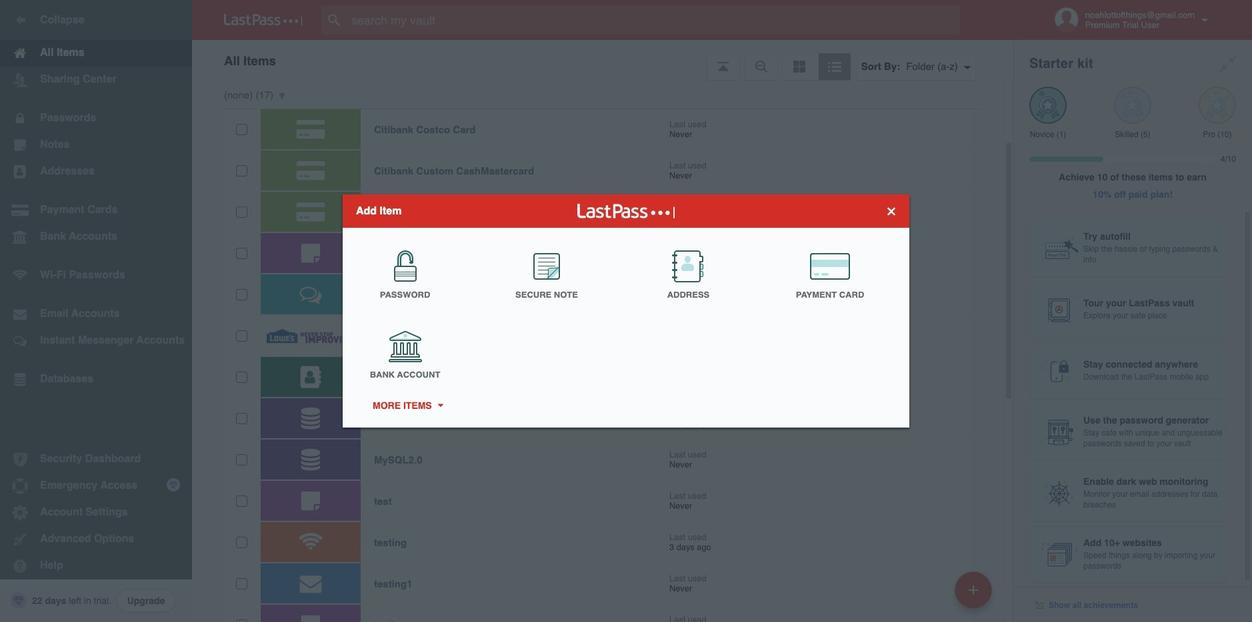 Task type: describe. For each thing, give the bounding box(es) containing it.
lastpass image
[[224, 14, 303, 26]]

caret right image
[[436, 404, 445, 408]]

new item image
[[969, 586, 978, 595]]

search my vault text field
[[321, 5, 986, 35]]

vault options navigation
[[192, 40, 1013, 80]]



Task type: vqa. For each thing, say whether or not it's contained in the screenshot.
the Search 'search field'
yes



Task type: locate. For each thing, give the bounding box(es) containing it.
main navigation navigation
[[0, 0, 192, 623]]

new item navigation
[[950, 568, 1000, 623]]

dialog
[[343, 195, 909, 428]]

Search search field
[[321, 5, 986, 35]]



